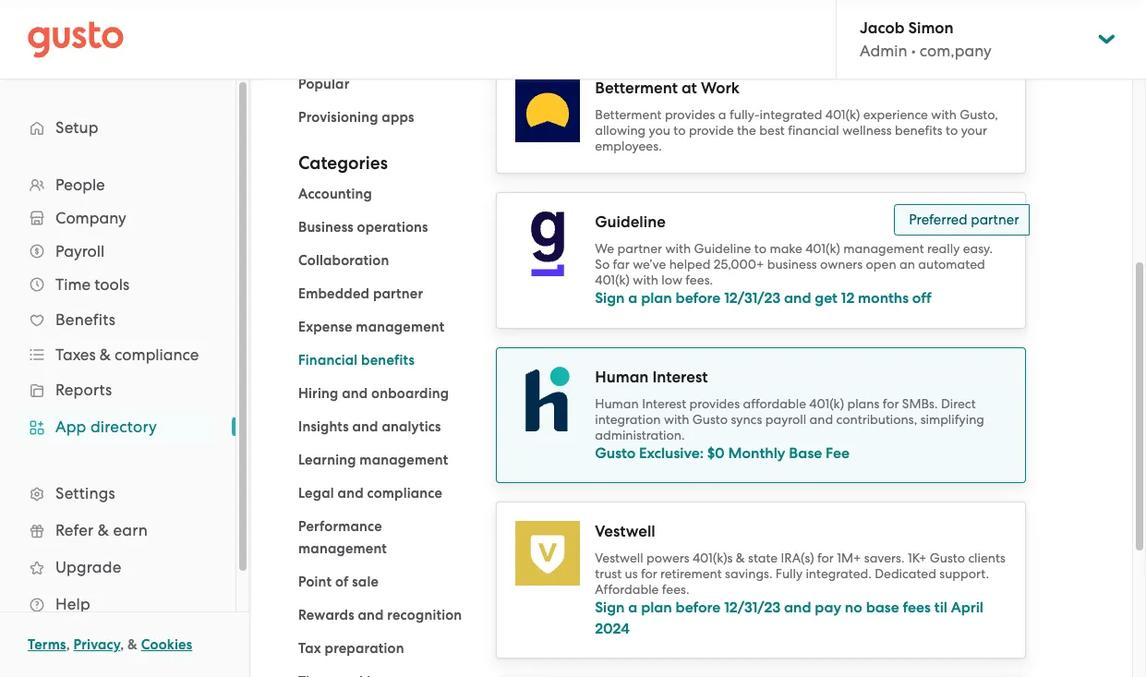 Task type: locate. For each thing, give the bounding box(es) containing it.
2 horizontal spatial gusto
[[930, 551, 965, 565]]

for up contributions,
[[883, 396, 899, 411]]

1 horizontal spatial compliance
[[367, 485, 443, 502]]

provides down at
[[665, 107, 715, 122]]

app directory link
[[18, 410, 217, 443]]

help
[[55, 595, 90, 613]]

plan down affordable
[[641, 599, 672, 616]]

onboarding
[[371, 385, 449, 402]]

2 , from the left
[[120, 636, 124, 653]]

to left "your"
[[946, 123, 958, 138]]

so
[[595, 257, 610, 272]]

guideline up 25,000+ on the right of the page
[[694, 241, 751, 256]]

401(k) up wellness
[[826, 107, 860, 122]]

directory
[[90, 418, 157, 436]]

a up provide at the right top of page
[[718, 107, 726, 122]]

to right "you"
[[674, 123, 686, 138]]

0 vertical spatial plan
[[641, 289, 672, 307]]

& left cookies button in the left of the page
[[128, 636, 138, 653]]

provides
[[665, 107, 715, 122], [690, 396, 740, 411]]

compliance down learning management link
[[367, 485, 443, 502]]

401(k)
[[826, 107, 860, 122], [806, 241, 840, 256], [595, 272, 630, 287], [809, 396, 844, 411]]

admin
[[860, 42, 908, 60]]

1 vertical spatial sign
[[595, 599, 625, 616]]

401(k) left plans
[[809, 396, 844, 411]]

0 vertical spatial guideline
[[595, 212, 666, 232]]

administration.
[[595, 427, 685, 442]]

with up exclusive:
[[664, 411, 689, 426]]

12/31/23 inside vestwell vestwell powers 401(k)s & state ira(s) for 1m+ savers. 1k+ gusto clients trust us for retirement savings. fully integrated. dedicated support. affordable fees. sign a plan before 12/31/23 and pay no base fees til april 2024
[[724, 599, 781, 616]]

guideline logo image
[[516, 212, 580, 276]]

2 horizontal spatial for
[[883, 396, 899, 411]]

gusto navigation element
[[0, 79, 236, 652]]

1 vertical spatial 12/31/23
[[724, 599, 781, 616]]

partner
[[971, 212, 1019, 228], [618, 241, 662, 256], [373, 285, 423, 302]]

jacob
[[860, 18, 905, 38]]

0 vertical spatial provides
[[665, 107, 715, 122]]

learning management link
[[298, 452, 448, 468]]

management
[[844, 241, 924, 256], [356, 319, 445, 335], [360, 452, 448, 468], [298, 540, 387, 557]]

0 vertical spatial vestwell
[[595, 522, 656, 541]]

0 vertical spatial before
[[676, 289, 721, 307]]

0 vertical spatial betterment
[[595, 79, 678, 98]]

provide
[[689, 123, 734, 138]]

and inside the human interest human interest provides affordable 401(k) plans for smbs. direct integration with gusto syncs payroll and contributions, simplifying administration. gusto exclusive: $0 monthly base fee
[[810, 411, 833, 426]]

vestwell logo image
[[516, 521, 580, 586]]

benefits
[[895, 123, 943, 138], [361, 352, 415, 369]]

terms , privacy , & cookies
[[28, 636, 192, 653]]

no
[[845, 599, 863, 616]]

gusto up $0
[[693, 411, 728, 426]]

2 sign from the top
[[595, 599, 625, 616]]

performance management
[[298, 518, 387, 557]]

1 plan from the top
[[641, 289, 672, 307]]

0 horizontal spatial compliance
[[115, 345, 199, 364]]

a down far
[[628, 289, 638, 307]]

expense
[[298, 319, 353, 335]]

1 vertical spatial plan
[[641, 599, 672, 616]]

human
[[595, 367, 649, 387], [595, 396, 639, 411]]

1 before from the top
[[676, 289, 721, 307]]

0 horizontal spatial guideline
[[595, 212, 666, 232]]

management down performance
[[298, 540, 387, 557]]

gusto down administration.
[[595, 444, 636, 461]]

& up savings.
[[736, 551, 745, 565]]

1 vertical spatial a
[[628, 289, 638, 307]]

savers.
[[864, 551, 905, 565]]

upgrade
[[55, 558, 121, 576]]

for up 'integrated.'
[[818, 551, 834, 565]]

simplifying
[[921, 411, 985, 426]]

0 vertical spatial compliance
[[115, 345, 199, 364]]

2 vertical spatial a
[[628, 599, 638, 616]]

compliance inside dropdown button
[[115, 345, 199, 364]]

simon
[[908, 18, 954, 38]]

sign
[[595, 289, 625, 307], [595, 599, 625, 616]]

gusto
[[693, 411, 728, 426], [595, 444, 636, 461], [930, 551, 965, 565]]

gusto up support.
[[930, 551, 965, 565]]

1 vertical spatial human
[[595, 396, 639, 411]]

management down embedded partner
[[356, 319, 445, 335]]

before down low at the right of the page
[[676, 289, 721, 307]]

1 vertical spatial fees.
[[662, 582, 690, 597]]

fully
[[776, 566, 803, 581]]

2 vertical spatial for
[[641, 566, 657, 581]]

2 vertical spatial partner
[[373, 285, 423, 302]]

provides for interest
[[690, 396, 740, 411]]

fees
[[903, 599, 931, 616]]

point of sale
[[298, 574, 379, 590]]

embedded
[[298, 285, 370, 302]]

fees. down retirement
[[662, 582, 690, 597]]

1 vertical spatial partner
[[618, 241, 662, 256]]

company
[[55, 209, 126, 227]]

smbs.
[[902, 396, 938, 411]]

, left privacy link
[[66, 636, 70, 653]]

and left pay
[[784, 599, 811, 616]]

and inside vestwell vestwell powers 401(k)s & state ira(s) for 1m+ savers. 1k+ gusto clients trust us for retirement savings. fully integrated. dedicated support. affordable fees. sign a plan before 12/31/23 and pay no base fees til april 2024
[[784, 599, 811, 616]]

&
[[100, 345, 111, 364], [98, 521, 109, 539], [736, 551, 745, 565], [128, 636, 138, 653]]

1 vertical spatial guideline
[[694, 241, 751, 256]]

1 vertical spatial benefits
[[361, 352, 415, 369]]

0 vertical spatial partner
[[971, 212, 1019, 228]]

plan
[[641, 289, 672, 307], [641, 599, 672, 616]]

2 vertical spatial gusto
[[930, 551, 965, 565]]

1 horizontal spatial benefits
[[895, 123, 943, 138]]

embedded partner link
[[298, 285, 423, 302]]

1 12/31/23 from the top
[[724, 289, 781, 307]]

1 vertical spatial for
[[818, 551, 834, 565]]

popular
[[298, 76, 350, 92]]

base
[[789, 444, 822, 461]]

1 vertical spatial vestwell
[[595, 551, 643, 565]]

for right us
[[641, 566, 657, 581]]

people
[[55, 175, 105, 194]]

1 horizontal spatial for
[[818, 551, 834, 565]]

for
[[883, 396, 899, 411], [818, 551, 834, 565], [641, 566, 657, 581]]

interest
[[653, 367, 708, 387], [642, 396, 686, 411]]

a down affordable
[[628, 599, 638, 616]]

to left "make"
[[754, 241, 767, 256]]

provides inside the "betterment at work betterment provides a fully-integrated 401(k) experience with gusto, allowing you to provide the best financial wellness benefits to your employees."
[[665, 107, 715, 122]]

, down help link
[[120, 636, 124, 653]]

partner up easy.
[[971, 212, 1019, 228]]

operations
[[357, 219, 428, 236]]

12/31/23 down savings.
[[724, 599, 781, 616]]

taxes & compliance button
[[18, 338, 217, 371]]

insights and analytics link
[[298, 418, 441, 435]]

payroll button
[[18, 235, 217, 268]]

an
[[900, 257, 915, 272]]

1 vertical spatial compliance
[[367, 485, 443, 502]]

compliance down benefits link
[[115, 345, 199, 364]]

1 horizontal spatial gusto
[[693, 411, 728, 426]]

list
[[298, 0, 469, 128], [0, 168, 236, 623], [298, 183, 469, 677]]

provides for at
[[665, 107, 715, 122]]

hiring
[[298, 385, 338, 402]]

preferred
[[909, 212, 968, 228]]

0 vertical spatial gusto
[[693, 411, 728, 426]]

0 vertical spatial for
[[883, 396, 899, 411]]

401(k) down far
[[595, 272, 630, 287]]

til
[[934, 599, 948, 616]]

benefits up hiring and onboarding
[[361, 352, 415, 369]]

business
[[767, 257, 817, 272]]

with left the gusto,
[[931, 107, 957, 122]]

and
[[784, 289, 811, 307], [342, 385, 368, 402], [810, 411, 833, 426], [352, 418, 378, 435], [338, 485, 364, 502], [784, 599, 811, 616], [358, 607, 384, 623]]

1 vertical spatial before
[[676, 599, 721, 616]]

management up open
[[844, 241, 924, 256]]

25,000+
[[714, 257, 764, 272]]

& right taxes
[[100, 345, 111, 364]]

rewards
[[298, 607, 354, 623]]

plan down low at the right of the page
[[641, 289, 672, 307]]

a inside the "betterment at work betterment provides a fully-integrated 401(k) experience with gusto, allowing you to provide the best financial wellness benefits to your employees."
[[718, 107, 726, 122]]

vestwell up "trust"
[[595, 551, 643, 565]]

a
[[718, 107, 726, 122], [628, 289, 638, 307], [628, 599, 638, 616]]

and left get
[[784, 289, 811, 307]]

fees. down the "helped"
[[686, 272, 713, 287]]

2024
[[595, 619, 630, 637]]

gusto inside vestwell vestwell powers 401(k)s & state ira(s) for 1m+ savers. 1k+ gusto clients trust us for retirement savings. fully integrated. dedicated support. affordable fees. sign a plan before 12/31/23 and pay no base fees til april 2024
[[930, 551, 965, 565]]

sign up 2024
[[595, 599, 625, 616]]

0 vertical spatial human
[[595, 367, 649, 387]]

expense management link
[[298, 319, 445, 335]]

1 horizontal spatial guideline
[[694, 241, 751, 256]]

sign inside guideline we partner with guideline to make 401(k) management really easy. so far we've helped 25,000+ business owners open an automated 401(k) with low fees. sign a plan before 12/31/23 and get 12 months off
[[595, 289, 625, 307]]

provides up syncs
[[690, 396, 740, 411]]

wellness
[[843, 123, 892, 138]]

fee
[[826, 444, 850, 461]]

1 vertical spatial betterment
[[595, 107, 662, 122]]

0 vertical spatial benefits
[[895, 123, 943, 138]]

and inside guideline we partner with guideline to make 401(k) management really easy. so far we've helped 25,000+ business owners open an automated 401(k) with low fees. sign a plan before 12/31/23 and get 12 months off
[[784, 289, 811, 307]]

1 vertical spatial provides
[[690, 396, 740, 411]]

guideline we partner with guideline to make 401(k) management really easy. so far we've helped 25,000+ business owners open an automated 401(k) with low fees. sign a plan before 12/31/23 and get 12 months off
[[595, 212, 993, 307]]

& left earn
[[98, 521, 109, 539]]

1 horizontal spatial to
[[754, 241, 767, 256]]

affordable
[[595, 582, 659, 597]]

partner up expense management
[[373, 285, 423, 302]]

partner for embedded partner
[[373, 285, 423, 302]]

0 horizontal spatial gusto
[[595, 444, 636, 461]]

before down retirement
[[676, 599, 721, 616]]

a inside guideline we partner with guideline to make 401(k) management really easy. so far we've helped 25,000+ business owners open an automated 401(k) with low fees. sign a plan before 12/31/23 and get 12 months off
[[628, 289, 638, 307]]

0 vertical spatial fees.
[[686, 272, 713, 287]]

2 betterment from the top
[[595, 107, 662, 122]]

1 human from the top
[[595, 367, 649, 387]]

0 horizontal spatial ,
[[66, 636, 70, 653]]

partner inside list
[[373, 285, 423, 302]]

plan inside guideline we partner with guideline to make 401(k) management really easy. so far we've helped 25,000+ business owners open an automated 401(k) with low fees. sign a plan before 12/31/23 and get 12 months off
[[641, 289, 672, 307]]

before inside vestwell vestwell powers 401(k)s & state ira(s) for 1m+ savers. 1k+ gusto clients trust us for retirement savings. fully integrated. dedicated support. affordable fees. sign a plan before 12/31/23 and pay no base fees til april 2024
[[676, 599, 721, 616]]

sign down so
[[595, 289, 625, 307]]

partner up we've
[[618, 241, 662, 256]]

human interest human interest provides affordable 401(k) plans for smbs. direct integration with gusto syncs payroll and contributions, simplifying administration. gusto exclusive: $0 monthly base fee
[[595, 367, 985, 461]]

$0
[[707, 444, 725, 461]]

vestwell up us
[[595, 522, 656, 541]]

point
[[298, 574, 332, 590]]

earn
[[113, 521, 148, 539]]

before inside guideline we partner with guideline to make 401(k) management really easy. so far we've helped 25,000+ business owners open an automated 401(k) with low fees. sign a plan before 12/31/23 and get 12 months off
[[676, 289, 721, 307]]

management down analytics
[[360, 452, 448, 468]]

provides inside the human interest human interest provides affordable 401(k) plans for smbs. direct integration with gusto syncs payroll and contributions, simplifying administration. gusto exclusive: $0 monthly base fee
[[690, 396, 740, 411]]

easy.
[[963, 241, 993, 256]]

1 sign from the top
[[595, 289, 625, 307]]

0 horizontal spatial to
[[674, 123, 686, 138]]

2 plan from the top
[[641, 599, 672, 616]]

reports
[[55, 381, 112, 399]]

1 horizontal spatial partner
[[618, 241, 662, 256]]

2 horizontal spatial partner
[[971, 212, 1019, 228]]

0 horizontal spatial benefits
[[361, 352, 415, 369]]

base
[[866, 599, 899, 616]]

1 horizontal spatial ,
[[120, 636, 124, 653]]

refer
[[55, 521, 94, 539]]

people button
[[18, 168, 217, 201]]

benefits down the experience
[[895, 123, 943, 138]]

0 horizontal spatial partner
[[373, 285, 423, 302]]

1 betterment from the top
[[595, 79, 678, 98]]

12/31/23 down 25,000+ on the right of the page
[[724, 289, 781, 307]]

2 12/31/23 from the top
[[724, 599, 781, 616]]

app directory
[[55, 418, 157, 436]]

0 horizontal spatial for
[[641, 566, 657, 581]]

with inside the human interest human interest provides affordable 401(k) plans for smbs. direct integration with gusto syncs payroll and contributions, simplifying administration. gusto exclusive: $0 monthly base fee
[[664, 411, 689, 426]]

0 vertical spatial sign
[[595, 289, 625, 307]]

point of sale link
[[298, 574, 379, 590]]

really
[[927, 241, 960, 256]]

benefits
[[55, 310, 116, 329]]

0 vertical spatial a
[[718, 107, 726, 122]]

integration
[[595, 411, 661, 426]]

0 vertical spatial 12/31/23
[[724, 289, 781, 307]]

2 before from the top
[[676, 599, 721, 616]]

guideline up we
[[595, 212, 666, 232]]

compliance for taxes & compliance
[[115, 345, 199, 364]]

and right payroll at the bottom of the page
[[810, 411, 833, 426]]



Task type: vqa. For each thing, say whether or not it's contained in the screenshot.
"affordable"
yes



Task type: describe. For each thing, give the bounding box(es) containing it.
savings.
[[725, 566, 773, 581]]

accounting link
[[298, 186, 372, 202]]

2 human from the top
[[595, 396, 639, 411]]

integrated.
[[806, 566, 872, 581]]

upgrade link
[[18, 551, 217, 584]]

compliance for legal and compliance
[[367, 485, 443, 502]]

tax
[[298, 640, 321, 657]]

popular link
[[298, 76, 350, 92]]

and down financial benefits
[[342, 385, 368, 402]]

trust
[[595, 566, 622, 581]]

to inside guideline we partner with guideline to make 401(k) management really easy. so far we've helped 25,000+ business owners open an automated 401(k) with low fees. sign a plan before 12/31/23 and get 12 months off
[[754, 241, 767, 256]]

reports link
[[18, 373, 217, 406]]

1 vertical spatial interest
[[642, 396, 686, 411]]

setup
[[55, 118, 99, 137]]

12/31/23 inside guideline we partner with guideline to make 401(k) management really easy. so far we've helped 25,000+ business owners open an automated 401(k) with low fees. sign a plan before 12/31/23 and get 12 months off
[[724, 289, 781, 307]]

management for expense management
[[356, 319, 445, 335]]

fees. inside vestwell vestwell powers 401(k)s & state ira(s) for 1m+ savers. 1k+ gusto clients trust us for retirement savings. fully integrated. dedicated support. affordable fees. sign a plan before 12/31/23 and pay no base fees til april 2024
[[662, 582, 690, 597]]

and right legal
[[338, 485, 364, 502]]

setup link
[[18, 111, 217, 144]]

partner for preferred partner
[[971, 212, 1019, 228]]

with inside the "betterment at work betterment provides a fully-integrated 401(k) experience with gusto, allowing you to provide the best financial wellness benefits to your employees."
[[931, 107, 957, 122]]

partner inside guideline we partner with guideline to make 401(k) management really easy. so far we've helped 25,000+ business owners open an automated 401(k) with low fees. sign a plan before 12/31/23 and get 12 months off
[[618, 241, 662, 256]]

we've
[[633, 257, 666, 272]]

work
[[701, 79, 740, 98]]

preparation
[[325, 640, 404, 657]]

•
[[911, 42, 916, 60]]

contributions,
[[836, 411, 917, 426]]

us
[[625, 566, 638, 581]]

business operations link
[[298, 219, 428, 236]]

embedded partner
[[298, 285, 423, 302]]

accounting
[[298, 186, 372, 202]]

pay
[[815, 599, 842, 616]]

401(k) inside the "betterment at work betterment provides a fully-integrated 401(k) experience with gusto, allowing you to provide the best financial wellness benefits to your employees."
[[826, 107, 860, 122]]

allowing
[[595, 123, 646, 138]]

rewards and recognition link
[[298, 607, 462, 623]]

provisioning
[[298, 109, 378, 126]]

ira(s)
[[781, 551, 814, 565]]

1 , from the left
[[66, 636, 70, 653]]

syncs
[[731, 411, 762, 426]]

company button
[[18, 201, 217, 235]]

a inside vestwell vestwell powers 401(k)s & state ira(s) for 1m+ savers. 1k+ gusto clients trust us for retirement savings. fully integrated. dedicated support. affordable fees. sign a plan before 12/31/23 and pay no base fees til april 2024
[[628, 599, 638, 616]]

your
[[961, 123, 987, 138]]

home image
[[28, 21, 124, 58]]

helped
[[669, 257, 711, 272]]

terms
[[28, 636, 66, 653]]

hiring and onboarding
[[298, 385, 449, 402]]

fees. inside guideline we partner with guideline to make 401(k) management really easy. so far we've helped 25,000+ business owners open an automated 401(k) with low fees. sign a plan before 12/31/23 and get 12 months off
[[686, 272, 713, 287]]

tax preparation
[[298, 640, 404, 657]]

list containing popular
[[298, 0, 469, 128]]

& inside dropdown button
[[100, 345, 111, 364]]

off
[[912, 289, 932, 307]]

you
[[649, 123, 671, 138]]

performance
[[298, 518, 382, 535]]

automated
[[918, 257, 985, 272]]

powers
[[647, 551, 690, 565]]

app
[[55, 418, 86, 436]]

human interest logo image
[[516, 366, 580, 431]]

open
[[866, 257, 897, 272]]

legal and compliance
[[298, 485, 443, 502]]

list containing accounting
[[298, 183, 469, 677]]

financial
[[298, 352, 358, 369]]

2 horizontal spatial to
[[946, 123, 958, 138]]

provisioning apps link
[[298, 109, 414, 126]]

state
[[748, 551, 778, 565]]

business operations
[[298, 219, 428, 236]]

we
[[595, 241, 614, 256]]

get
[[815, 289, 838, 307]]

retirement
[[661, 566, 722, 581]]

401(k) inside the human interest human interest provides affordable 401(k) plans for smbs. direct integration with gusto syncs payroll and contributions, simplifying administration. gusto exclusive: $0 monthly base fee
[[809, 396, 844, 411]]

learning management
[[298, 452, 448, 468]]

expense management
[[298, 319, 445, 335]]

low
[[662, 272, 683, 287]]

and down sale
[[358, 607, 384, 623]]

and up the learning management
[[352, 418, 378, 435]]

legal
[[298, 485, 334, 502]]

1k+
[[908, 551, 927, 565]]

privacy
[[73, 636, 120, 653]]

1 vestwell from the top
[[595, 522, 656, 541]]

owners
[[820, 257, 863, 272]]

sign inside vestwell vestwell powers 401(k)s & state ira(s) for 1m+ savers. 1k+ gusto clients trust us for retirement savings. fully integrated. dedicated support. affordable fees. sign a plan before 12/31/23 and pay no base fees til april 2024
[[595, 599, 625, 616]]

plan inside vestwell vestwell powers 401(k)s & state ira(s) for 1m+ savers. 1k+ gusto clients trust us for retirement savings. fully integrated. dedicated support. affordable fees. sign a plan before 12/31/23 and pay no base fees til april 2024
[[641, 599, 672, 616]]

performance management link
[[298, 518, 387, 557]]

1m+
[[837, 551, 861, 565]]

direct
[[941, 396, 976, 411]]

2 vestwell from the top
[[595, 551, 643, 565]]

integrated
[[760, 107, 822, 122]]

monthly
[[728, 444, 786, 461]]

help link
[[18, 587, 217, 621]]

list containing people
[[0, 168, 236, 623]]

401(k) up owners
[[806, 241, 840, 256]]

cookies
[[141, 636, 192, 653]]

with down we've
[[633, 272, 659, 287]]

0 vertical spatial interest
[[653, 367, 708, 387]]

support.
[[940, 566, 989, 581]]

& inside vestwell vestwell powers 401(k)s & state ira(s) for 1m+ savers. 1k+ gusto clients trust us for retirement savings. fully integrated. dedicated support. affordable fees. sign a plan before 12/31/23 and pay no base fees til april 2024
[[736, 551, 745, 565]]

payroll
[[55, 242, 105, 260]]

12
[[841, 289, 855, 307]]

401(k)s
[[693, 551, 733, 565]]

settings
[[55, 484, 115, 502]]

jacob simon admin • com,pany
[[860, 18, 992, 60]]

terms link
[[28, 636, 66, 653]]

benefits inside the "betterment at work betterment provides a fully-integrated 401(k) experience with gusto, allowing you to provide the best financial wellness benefits to your employees."
[[895, 123, 943, 138]]

benefits link
[[18, 303, 217, 336]]

dedicated
[[875, 566, 937, 581]]

with up the "helped"
[[666, 241, 691, 256]]

taxes
[[55, 345, 96, 364]]

categories
[[298, 152, 388, 174]]

management for learning management
[[360, 452, 448, 468]]

management inside guideline we partner with guideline to make 401(k) management really easy. so far we've helped 25,000+ business owners open an automated 401(k) with low fees. sign a plan before 12/31/23 and get 12 months off
[[844, 241, 924, 256]]

for inside the human interest human interest provides affordable 401(k) plans for smbs. direct integration with gusto syncs payroll and contributions, simplifying administration. gusto exclusive: $0 monthly base fee
[[883, 396, 899, 411]]

refer & earn link
[[18, 514, 217, 547]]

betterment at work logo image
[[516, 78, 580, 142]]

privacy link
[[73, 636, 120, 653]]

analytics
[[382, 418, 441, 435]]

time tools button
[[18, 268, 217, 301]]

experience
[[864, 107, 928, 122]]

1 vertical spatial gusto
[[595, 444, 636, 461]]

best
[[760, 123, 785, 138]]

fully-
[[730, 107, 760, 122]]

of
[[335, 574, 349, 590]]

management for performance management
[[298, 540, 387, 557]]



